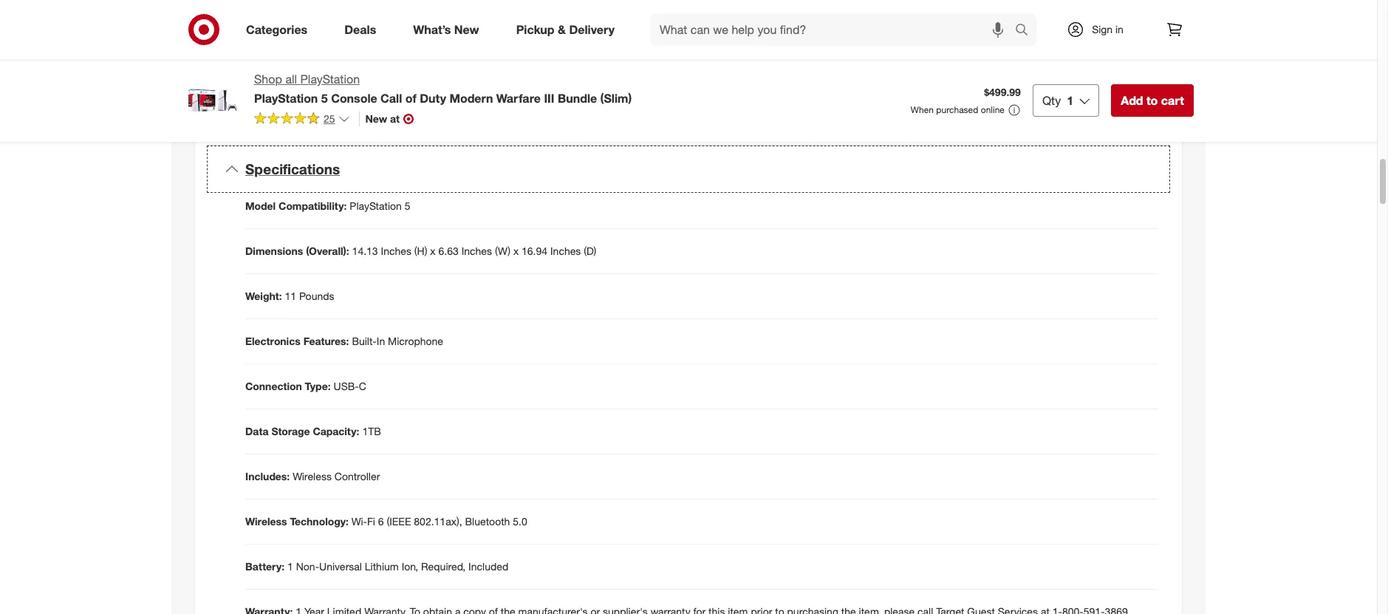Task type: vqa. For each thing, say whether or not it's contained in the screenshot.
each
no



Task type: locate. For each thing, give the bounding box(es) containing it.
0 horizontal spatial game
[[338, 4, 366, 16]]

can down the
[[456, 4, 473, 16]]

1 horizontal spatial x
[[514, 245, 519, 257]]

pickup
[[516, 22, 555, 37]]

playstation down 'built-'
[[300, 72, 360, 86]]

pounds
[[299, 290, 334, 302]]

software up required
[[592, 69, 632, 81]]

the
[[451, 0, 469, 2]]

ssd down 3a
[[380, 84, 401, 96]]

non-
[[296, 560, 319, 573]]

0 vertical spatial 5
[[321, 91, 328, 106]]

headphones.
[[503, 54, 563, 67]]

x right '(h)'
[[430, 245, 436, 257]]

games.
[[260, 4, 294, 16], [438, 19, 471, 31]]

(cfi-
[[496, 39, 519, 52]]

via
[[289, 54, 302, 67]]

games. down backwards
[[260, 4, 294, 16]]

playstation for all
[[300, 72, 360, 86]]

2 vertical spatial of
[[406, 91, 417, 106]]

1 vertical spatial &
[[558, 22, 566, 37]]

ps5 inside backwards compatibility & game boost, the ps5 console can play over 4,000 ps4 games. with the game boost feature, you can even enjoy faster and smoother frame rates in some of the ps4 console's greatest games.
[[472, 0, 491, 2]]

2 horizontal spatial ps5
[[472, 0, 491, 2]]

system down set
[[556, 69, 589, 81]]

1 horizontal spatial inches
[[462, 245, 492, 257]]

0 vertical spatial &
[[378, 0, 385, 2]]

1 horizontal spatial to
[[1147, 93, 1159, 108]]

1 horizontal spatial &
[[558, 22, 566, 37]]

in right sign
[[1116, 23, 1124, 35]]

1 vertical spatial 1
[[288, 560, 293, 573]]

inches left '(h)'
[[381, 245, 412, 257]]

2 software from the left
[[592, 69, 632, 81]]

playstation down all at top
[[254, 91, 318, 106]]

5.0
[[513, 515, 528, 528]]

of down the "analog/usb"
[[434, 69, 443, 81]]

universal
[[319, 560, 362, 573]]

0 vertical spatial new
[[454, 22, 479, 37]]

system up other
[[647, 54, 680, 67]]

0 vertical spatial games.
[[260, 4, 294, 16]]

the
[[320, 4, 335, 16], [311, 19, 326, 31], [446, 69, 460, 81], [320, 84, 334, 96]]

latest
[[619, 54, 644, 67]]

0 horizontal spatial 5
[[321, 91, 328, 106]]

0 horizontal spatial to
[[632, 84, 641, 96]]

4,000
[[597, 0, 623, 2]]

software up functions
[[260, 69, 300, 81]]

1 horizontal spatial of
[[406, 91, 417, 106]]

wireless
[[293, 470, 332, 483], [245, 515, 287, 528]]

ssd up vary.
[[463, 69, 484, 81]]

bluetooth
[[465, 515, 510, 528]]

0 vertical spatial 1
[[1068, 93, 1074, 108]]

to inside button
[[1147, 93, 1159, 108]]

can
[[533, 0, 550, 2], [456, 4, 473, 16]]

(ieee
[[387, 515, 411, 528]]

up
[[584, 54, 596, 67]]

5
[[321, 91, 328, 106], [405, 200, 411, 212]]

inches left (d)
[[551, 245, 581, 257]]

ps4 up the stand
[[329, 19, 348, 31]]

0 horizontal spatial of
[[300, 19, 309, 31]]

system
[[647, 54, 680, 67], [556, 69, 589, 81]]

0 vertical spatial system
[[647, 54, 680, 67]]

usb-
[[334, 380, 359, 392]]

1 vertical spatial wireless
[[245, 515, 287, 528]]

for
[[541, 69, 553, 81]]

of right call
[[406, 91, 417, 106]]

the up may
[[446, 69, 460, 81]]

0 vertical spatial console
[[494, 0, 530, 2]]

& up model
[[558, 22, 566, 37]]

1 horizontal spatial new
[[454, 22, 479, 37]]

and down the play in the top of the page
[[557, 4, 575, 16]]

0 horizontal spatial inches
[[381, 245, 412, 257]]

ps5 up even
[[472, 0, 491, 2]]

0 vertical spatial ps4
[[626, 0, 645, 2]]

specifications button
[[207, 146, 1171, 193]]

1 x from the left
[[430, 245, 436, 257]]

console up new at
[[352, 98, 389, 111]]

to right add
[[1147, 93, 1159, 108]]

&
[[378, 0, 385, 2], [558, 22, 566, 37]]

1 horizontal spatial wireless
[[293, 470, 332, 483]]

playstation up 14.13
[[350, 200, 402, 212]]

game up feature,
[[388, 0, 416, 2]]

1 horizontal spatial system
[[647, 54, 680, 67]]

0 horizontal spatial x
[[430, 245, 436, 257]]

required.
[[338, 69, 379, 81]]

and down – at top left
[[599, 54, 616, 67]]

qty 1
[[1043, 93, 1074, 108]]

1 horizontal spatial in
[[328, 54, 336, 67]]

0 horizontal spatial new
[[366, 112, 387, 125]]

call
[[381, 91, 402, 106]]

0 horizontal spatial in
[[260, 19, 268, 31]]

in left tv
[[328, 54, 336, 67]]

built-
[[305, 54, 328, 67]]

modern
[[450, 91, 493, 106]]

games. down you
[[438, 19, 471, 31]]

type:
[[305, 380, 331, 392]]

console up enjoy
[[494, 0, 530, 2]]

can up faster
[[533, 0, 550, 2]]

2 horizontal spatial inches
[[551, 245, 581, 257]]

to left pair
[[632, 84, 641, 96]]

model compatibility: playstation 5
[[245, 200, 411, 212]]

add to cart
[[1121, 93, 1185, 108]]

0 vertical spatial ps5
[[472, 0, 491, 2]]

1 horizontal spatial 5
[[405, 200, 411, 212]]

x right "(w)"
[[514, 245, 519, 257]]

1 vertical spatial ps4
[[329, 19, 348, 31]]

wireless right the "includes:"
[[293, 470, 332, 483]]

specifications
[[245, 160, 340, 177]]

3a
[[382, 69, 395, 81]]

ps5 up 25
[[330, 98, 350, 111]]

model
[[245, 200, 276, 212]]

and up pair
[[635, 69, 652, 81]]

ps5
[[472, 0, 491, 2], [435, 39, 454, 52], [330, 98, 350, 111]]

1 horizontal spatial ssd
[[463, 69, 484, 81]]

add
[[1121, 93, 1144, 108]]

2 vertical spatial playstation
[[350, 200, 402, 212]]

0 horizontal spatial games.
[[260, 4, 294, 16]]

boost,
[[419, 0, 449, 2]]

capacity
[[404, 84, 443, 96]]

–
[[607, 39, 613, 52]]

23d
[[640, 39, 659, 52]]

of inside legal: vertical stand sold separately.* ps5 console (cfi-2000 model group – slim) 23d audio via built-in tv speakers or analog/usb stereo headphones. set up and latest system software update required. 3a portion of the ssd is reserved for system software and other functions so the available ssd capacity may vary. 4internet connection required to pair disc drive and ps5 console upon setup.
[[434, 69, 443, 81]]

ion,
[[402, 560, 419, 573]]

all
[[286, 72, 297, 86]]

1 vertical spatial can
[[456, 4, 473, 16]]

0 horizontal spatial ps5
[[330, 98, 350, 111]]

new left the at
[[366, 112, 387, 125]]

0 horizontal spatial ps4
[[329, 19, 348, 31]]

25
[[324, 112, 335, 125]]

wireless up battery:
[[245, 515, 287, 528]]

0 horizontal spatial system
[[556, 69, 589, 81]]

dimensions
[[245, 245, 303, 257]]

& inside backwards compatibility & game boost, the ps5 console can play over 4,000 ps4 games. with the game boost feature, you can even enjoy faster and smoother frame rates in some of the ps4 console's greatest games.
[[378, 0, 385, 2]]

0 horizontal spatial software
[[260, 69, 300, 81]]

inches left "(w)"
[[462, 245, 492, 257]]

1 left non-
[[288, 560, 293, 573]]

console up "stereo" at the top left of the page
[[457, 39, 493, 52]]

1 right qty
[[1068, 93, 1074, 108]]

duty
[[420, 91, 447, 106]]

game down compatibility
[[338, 4, 366, 16]]

the down with
[[311, 19, 326, 31]]

5 up dimensions (overall): 14.13 inches (h) x 6.63 inches (w) x 16.94 inches (d)
[[405, 200, 411, 212]]

ps5 up the "analog/usb"
[[435, 39, 454, 52]]

0 horizontal spatial &
[[378, 0, 385, 2]]

in left some
[[260, 19, 268, 31]]

sign in
[[1093, 23, 1124, 35]]

compatibility:
[[279, 200, 347, 212]]

playstation for compatibility:
[[350, 200, 402, 212]]

technology:
[[290, 515, 349, 528]]

new down even
[[454, 22, 479, 37]]

14.13
[[352, 245, 378, 257]]

2 horizontal spatial of
[[434, 69, 443, 81]]

the right so
[[320, 84, 334, 96]]

1 inches from the left
[[381, 245, 412, 257]]

to
[[632, 84, 641, 96], [1147, 93, 1159, 108]]

lithium
[[365, 560, 399, 573]]

1 horizontal spatial can
[[533, 0, 550, 2]]

1 vertical spatial ssd
[[380, 84, 401, 96]]

what's new link
[[401, 13, 498, 46]]

1 horizontal spatial ps4
[[626, 0, 645, 2]]

1 vertical spatial ps5
[[435, 39, 454, 52]]

0 vertical spatial ssd
[[463, 69, 484, 81]]

1 vertical spatial game
[[338, 4, 366, 16]]

new
[[454, 22, 479, 37], [366, 112, 387, 125]]

categories
[[246, 22, 308, 37]]

console
[[331, 91, 377, 106]]

16.94
[[522, 245, 548, 257]]

cart
[[1162, 93, 1185, 108]]

connection type: usb-c
[[245, 380, 367, 392]]

x
[[430, 245, 436, 257], [514, 245, 519, 257]]

of down with
[[300, 19, 309, 31]]

other
[[655, 69, 679, 81]]

1 vertical spatial games.
[[438, 19, 471, 31]]

0 horizontal spatial 1
[[288, 560, 293, 573]]

0 vertical spatial of
[[300, 19, 309, 31]]

5 right so
[[321, 91, 328, 106]]

1 horizontal spatial game
[[388, 0, 416, 2]]

1 horizontal spatial 1
[[1068, 93, 1074, 108]]

ps4 up frame
[[626, 0, 645, 2]]

battery:
[[245, 560, 285, 573]]

0 horizontal spatial can
[[456, 4, 473, 16]]

drive
[[283, 98, 307, 111]]

new at
[[366, 112, 400, 125]]

What can we help you find? suggestions appear below search field
[[651, 13, 1019, 46]]

add to cart button
[[1112, 84, 1194, 117]]

& up boost
[[378, 0, 385, 2]]

0 vertical spatial game
[[388, 0, 416, 2]]

5 inside shop all playstation playstation 5 console call of duty modern warfare iii bundle (slim)
[[321, 91, 328, 106]]

to inside legal: vertical stand sold separately.* ps5 console (cfi-2000 model group – slim) 23d audio via built-in tv speakers or analog/usb stereo headphones. set up and latest system software update required. 3a portion of the ssd is reserved for system software and other functions so the available ssd capacity may vary. 4internet connection required to pair disc drive and ps5 console upon setup.
[[632, 84, 641, 96]]

data
[[245, 425, 269, 437]]

1 horizontal spatial software
[[592, 69, 632, 81]]

1 software from the left
[[260, 69, 300, 81]]

what's new
[[413, 22, 479, 37]]

console's
[[351, 19, 394, 31]]

2 vertical spatial ps5
[[330, 98, 350, 111]]

sign in link
[[1055, 13, 1147, 46]]

even
[[476, 4, 498, 16]]

1 horizontal spatial ps5
[[435, 39, 454, 52]]

sold
[[357, 39, 377, 52]]

online
[[981, 104, 1005, 115]]

1 vertical spatial of
[[434, 69, 443, 81]]

0 vertical spatial playstation
[[300, 72, 360, 86]]

2000
[[519, 39, 542, 52]]



Task type: describe. For each thing, give the bounding box(es) containing it.
new inside what's new link
[[454, 22, 479, 37]]

$499.99
[[985, 86, 1021, 98]]

slim)
[[616, 39, 637, 52]]

1 for battery:
[[288, 560, 293, 573]]

when
[[911, 104, 934, 115]]

sign
[[1093, 23, 1113, 35]]

of inside shop all playstation playstation 5 console call of duty modern warfare iii bundle (slim)
[[406, 91, 417, 106]]

capacity:
[[313, 425, 360, 437]]

battery: 1 non-universal lithium ion, required, included
[[245, 560, 509, 573]]

setup.
[[418, 98, 446, 111]]

6.63
[[439, 245, 459, 257]]

(d)
[[584, 245, 597, 257]]

in inside backwards compatibility & game boost, the ps5 console can play over 4,000 ps4 games. with the game boost feature, you can even enjoy faster and smoother frame rates in some of the ps4 console's greatest games.
[[260, 19, 268, 31]]

1 vertical spatial new
[[366, 112, 387, 125]]

25 link
[[254, 111, 350, 128]]

portion
[[398, 69, 431, 81]]

1 for qty
[[1068, 93, 1074, 108]]

legal: vertical stand sold separately.* ps5 console (cfi-2000 model group – slim) 23d audio via built-in tv speakers or analog/usb stereo headphones. set up and latest system software update required. 3a portion of the ssd is reserved for system software and other functions so the available ssd capacity may vary. 4internet connection required to pair disc drive and ps5 console upon setup.
[[260, 39, 680, 111]]

qty
[[1043, 93, 1062, 108]]

deals
[[345, 22, 376, 37]]

2 inches from the left
[[462, 245, 492, 257]]

2 vertical spatial console
[[352, 98, 389, 111]]

when purchased online
[[911, 104, 1005, 115]]

includes:
[[245, 470, 290, 483]]

upon
[[392, 98, 415, 111]]

stereo
[[471, 54, 500, 67]]

wireless technology: wi-fi 6 (ieee 802.11ax), bluetooth 5.0
[[245, 515, 528, 528]]

iii
[[544, 91, 555, 106]]

in
[[377, 335, 385, 347]]

vary.
[[468, 84, 489, 96]]

0 vertical spatial can
[[533, 0, 550, 2]]

shop all playstation playstation 5 console call of duty modern warfare iii bundle (slim)
[[254, 72, 632, 106]]

deals link
[[332, 13, 395, 46]]

11
[[285, 290, 296, 302]]

model
[[545, 39, 574, 52]]

0 horizontal spatial wireless
[[245, 515, 287, 528]]

categories link
[[234, 13, 326, 46]]

wi-
[[352, 515, 367, 528]]

connection
[[536, 84, 588, 96]]

the down compatibility
[[320, 4, 335, 16]]

smoother
[[578, 4, 622, 16]]

warfare
[[497, 91, 541, 106]]

802.11ax),
[[414, 515, 462, 528]]

1tb
[[362, 425, 381, 437]]

group
[[577, 39, 604, 52]]

enjoy
[[501, 4, 525, 16]]

feature,
[[399, 4, 433, 16]]

with
[[297, 4, 317, 16]]

4internet
[[492, 84, 533, 96]]

pair
[[644, 84, 661, 96]]

1 vertical spatial system
[[556, 69, 589, 81]]

built-
[[352, 335, 377, 347]]

weight:
[[245, 290, 282, 302]]

delivery
[[569, 22, 615, 37]]

compatibility
[[314, 0, 375, 2]]

over
[[575, 0, 595, 2]]

1 horizontal spatial games.
[[438, 19, 471, 31]]

electronics
[[245, 335, 301, 347]]

1 vertical spatial 5
[[405, 200, 411, 212]]

dimensions (overall): 14.13 inches (h) x 6.63 inches (w) x 16.94 inches (d)
[[245, 245, 597, 257]]

pickup & delivery
[[516, 22, 615, 37]]

1 vertical spatial playstation
[[254, 91, 318, 106]]

storage
[[272, 425, 310, 437]]

boost
[[368, 4, 396, 16]]

analog/usb
[[412, 54, 468, 67]]

3 inches from the left
[[551, 245, 581, 257]]

purchased
[[937, 104, 979, 115]]

so
[[306, 84, 317, 96]]

backwards compatibility & game boost, the ps5 console can play over 4,000 ps4 games. with the game boost feature, you can even enjoy faster and smoother frame rates in some of the ps4 console's greatest games.
[[260, 0, 677, 31]]

vertical
[[291, 39, 325, 52]]

functions
[[260, 84, 303, 96]]

bundle
[[558, 91, 597, 106]]

image of playstation 5 console call of duty modern warfare iii bundle (slim) image
[[183, 71, 242, 130]]

greatest
[[397, 19, 435, 31]]

speakers
[[355, 54, 397, 67]]

set
[[566, 54, 581, 67]]

console inside backwards compatibility & game boost, the ps5 console can play over 4,000 ps4 games. with the game boost feature, you can even enjoy faster and smoother frame rates in some of the ps4 console's greatest games.
[[494, 0, 530, 2]]

required,
[[421, 560, 466, 573]]

and inside backwards compatibility & game boost, the ps5 console can play over 4,000 ps4 games. with the game boost feature, you can even enjoy faster and smoother frame rates in some of the ps4 console's greatest games.
[[557, 4, 575, 16]]

electronics features: built-in microphone
[[245, 335, 444, 347]]

separately.*
[[379, 39, 432, 52]]

in inside legal: vertical stand sold separately.* ps5 console (cfi-2000 model group – slim) 23d audio via built-in tv speakers or analog/usb stereo headphones. set up and latest system software update required. 3a portion of the ssd is reserved for system software and other functions so the available ssd capacity may vary. 4internet connection required to pair disc drive and ps5 console upon setup.
[[328, 54, 336, 67]]

features:
[[304, 335, 349, 347]]

is
[[487, 69, 494, 81]]

2 horizontal spatial in
[[1116, 23, 1124, 35]]

of inside backwards compatibility & game boost, the ps5 console can play over 4,000 ps4 games. with the game boost feature, you can even enjoy faster and smoother frame rates in some of the ps4 console's greatest games.
[[300, 19, 309, 31]]

included
[[469, 560, 509, 573]]

and down so
[[310, 98, 328, 111]]

backwards
[[260, 0, 312, 2]]

0 horizontal spatial ssd
[[380, 84, 401, 96]]

search
[[1009, 23, 1044, 38]]

0 vertical spatial wireless
[[293, 470, 332, 483]]

6
[[378, 515, 384, 528]]

2 x from the left
[[514, 245, 519, 257]]

(h)
[[415, 245, 428, 257]]

required
[[591, 84, 629, 96]]

c
[[359, 380, 367, 392]]

(w)
[[495, 245, 511, 257]]

data storage capacity: 1tb
[[245, 425, 381, 437]]

1 vertical spatial console
[[457, 39, 493, 52]]



